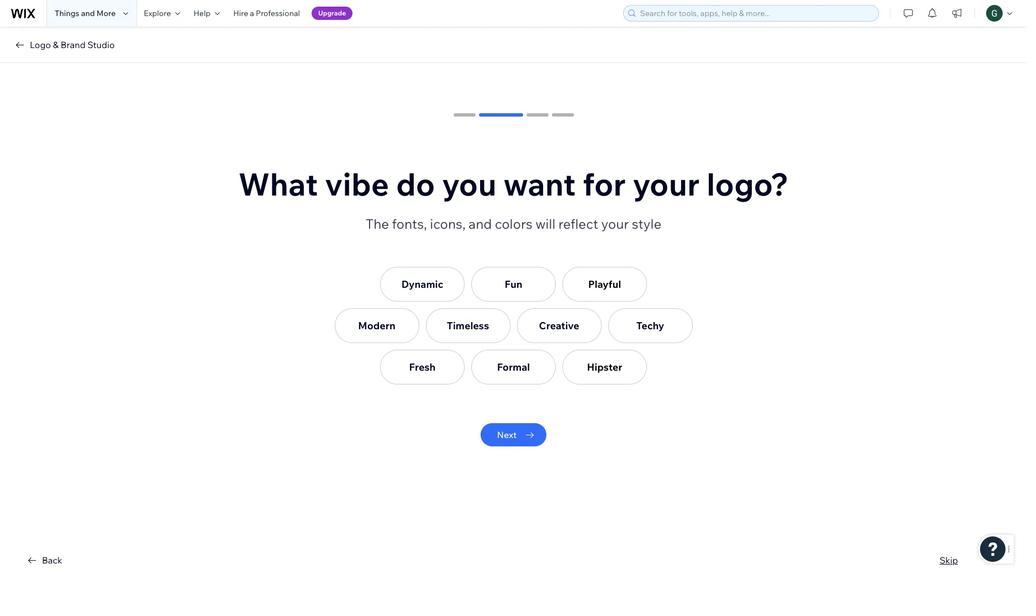 Task type: describe. For each thing, give the bounding box(es) containing it.
back
[[42, 555, 62, 566]]

fun button
[[471, 267, 556, 302]]

0 vertical spatial your
[[633, 165, 700, 203]]

1 vertical spatial your
[[601, 216, 629, 232]]

0 horizontal spatial and
[[81, 8, 95, 18]]

the fonts, icons, and colors will reflect your style
[[366, 216, 662, 232]]

&
[[53, 39, 59, 50]]

logo & brand studio
[[30, 39, 115, 50]]

creative
[[539, 319, 579, 332]]

vibe
[[325, 165, 389, 203]]

formal
[[497, 361, 530, 373]]

next
[[497, 429, 517, 440]]

a
[[250, 8, 254, 18]]

logo?
[[707, 165, 789, 203]]

hire a professional
[[233, 8, 300, 18]]

style
[[632, 216, 662, 232]]

Search for tools, apps, help & more... field
[[637, 6, 875, 21]]

colors
[[495, 216, 533, 232]]

back button
[[25, 554, 62, 567]]

professional
[[256, 8, 300, 18]]

playful
[[588, 278, 621, 290]]

techy button
[[608, 308, 693, 343]]

fresh button
[[380, 350, 465, 385]]

for
[[583, 165, 626, 203]]

you
[[442, 165, 497, 203]]

things
[[55, 8, 79, 18]]

playful button
[[563, 267, 647, 302]]

help
[[194, 8, 211, 18]]

upgrade
[[318, 9, 346, 17]]

hire a professional link
[[227, 0, 307, 27]]

logo
[[30, 39, 51, 50]]

techy
[[636, 319, 664, 332]]

studio
[[87, 39, 115, 50]]

hire
[[233, 8, 248, 18]]

modern button
[[335, 308, 419, 343]]

will
[[536, 216, 556, 232]]

help button
[[187, 0, 227, 27]]



Task type: vqa. For each thing, say whether or not it's contained in the screenshot.
Subscription to the bottom
no



Task type: locate. For each thing, give the bounding box(es) containing it.
fresh
[[409, 361, 436, 373]]

your left style
[[601, 216, 629, 232]]

fun
[[505, 278, 522, 290]]

the
[[366, 216, 389, 232]]

logo & brand studio button
[[13, 38, 115, 51]]

want
[[504, 165, 576, 203]]

explore
[[144, 8, 171, 18]]

1 vertical spatial and
[[469, 216, 492, 232]]

dynamic
[[402, 278, 443, 290]]

do
[[396, 165, 435, 203]]

brand
[[61, 39, 85, 50]]

hipster
[[587, 361, 622, 373]]

modern
[[358, 319, 396, 332]]

your up style
[[633, 165, 700, 203]]

dynamic button
[[380, 267, 465, 302]]

creative button
[[517, 308, 601, 343]]

and
[[81, 8, 95, 18], [469, 216, 492, 232]]

0 horizontal spatial your
[[601, 216, 629, 232]]

and right 'icons,'
[[469, 216, 492, 232]]

your
[[633, 165, 700, 203], [601, 216, 629, 232]]

what
[[238, 165, 318, 203]]

formal button
[[471, 350, 556, 385]]

timeless
[[447, 319, 489, 332]]

skip
[[940, 555, 958, 566]]

1 horizontal spatial your
[[633, 165, 700, 203]]

fonts,
[[392, 216, 427, 232]]

hipster button
[[563, 350, 647, 385]]

next button
[[481, 423, 547, 446]]

timeless button
[[426, 308, 510, 343]]

and left more
[[81, 8, 95, 18]]

things and more
[[55, 8, 116, 18]]

1 horizontal spatial and
[[469, 216, 492, 232]]

more
[[97, 8, 116, 18]]

reflect
[[558, 216, 598, 232]]

what vibe do you want for your logo?
[[238, 165, 789, 203]]

0 vertical spatial and
[[81, 8, 95, 18]]

skip button
[[940, 554, 958, 567]]

upgrade button
[[312, 7, 353, 20]]

icons,
[[430, 216, 466, 232]]



